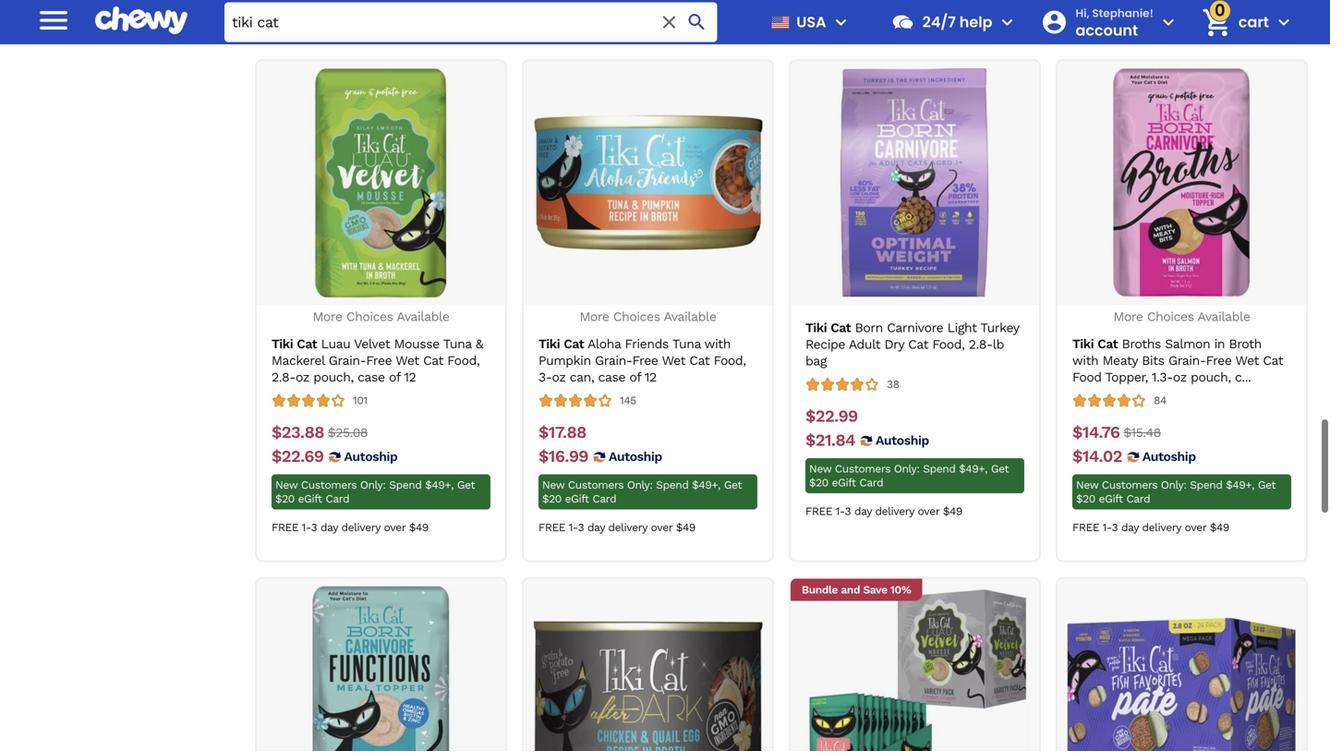 Task type: vqa. For each thing, say whether or not it's contained in the screenshot.
'VELVET'
yes



Task type: locate. For each thing, give the bounding box(es) containing it.
2 horizontal spatial more choices available
[[1114, 309, 1251, 324]]

pouch, left the c...
[[1191, 370, 1231, 385]]

food,
[[933, 337, 965, 352], [448, 353, 480, 368], [714, 353, 746, 368]]

1 horizontal spatial free
[[633, 353, 658, 368]]

12
[[404, 370, 416, 385], [645, 370, 657, 385]]

2 horizontal spatial available
[[1198, 309, 1251, 324]]

new down '$22.69' text box at the bottom
[[275, 479, 298, 492]]

1 horizontal spatial pouch,
[[1191, 370, 1231, 385]]

only: down the 145
[[627, 479, 653, 492]]

and
[[841, 584, 860, 596]]

autoship for $21.84
[[876, 433, 929, 448]]

case inside aloha friends tuna with pumpkin grain-free wet cat food, 3-oz can, case of 12
[[598, 370, 626, 385]]

menu image
[[35, 2, 72, 39], [830, 11, 853, 33]]

3 more from the left
[[1114, 309, 1144, 324]]

food
[[1073, 370, 1102, 385]]

new customers only: spend $49+, get $20 egift card down $15.48 text box
[[1077, 479, 1276, 505]]

101
[[353, 394, 368, 407]]

$14.76 $15.48
[[1073, 423, 1161, 442]]

tiki up the 'mackerel' on the left of the page
[[272, 336, 293, 352]]

of inside aloha friends tuna with pumpkin grain-free wet cat food, 3-oz can, case of 12
[[630, 370, 641, 385]]

wet down friends
[[662, 353, 686, 368]]

dry
[[885, 337, 904, 352]]

$14.02 text field
[[1073, 447, 1123, 467]]

autoship
[[876, 433, 929, 448], [344, 449, 398, 464], [609, 449, 662, 464], [1143, 449, 1196, 464]]

new for $16.99
[[542, 479, 565, 492]]

choices up velvet
[[346, 309, 393, 324]]

3 down $21.84 text box
[[845, 505, 851, 518]]

new
[[809, 462, 832, 475], [275, 479, 298, 492], [542, 479, 565, 492], [1077, 479, 1099, 492]]

2 case from the left
[[598, 370, 626, 385]]

more up luau
[[313, 309, 342, 324]]

tiki cat
[[806, 320, 851, 335], [272, 336, 317, 352], [539, 336, 584, 352], [1073, 336, 1118, 352]]

tuna
[[443, 336, 472, 352], [673, 336, 701, 352]]

0 horizontal spatial 2.8-
[[272, 370, 296, 385]]

carnivore
[[887, 320, 944, 335]]

1- down '$22.69' text box at the bottom
[[302, 521, 311, 534]]

oz down the salmon
[[1173, 370, 1187, 385]]

case up '101'
[[358, 370, 385, 385]]

free 1-3 day delivery over $49 down the $14.02 text box
[[1073, 521, 1230, 534]]

free down '$16.99' text field
[[539, 521, 566, 534]]

tiki for $14.02
[[1073, 336, 1094, 352]]

light
[[948, 320, 977, 335]]

food, down "&"
[[448, 353, 480, 368]]

2 horizontal spatial more
[[1114, 309, 1144, 324]]

2 horizontal spatial oz
[[1173, 370, 1187, 385]]

autoship down the 145
[[609, 449, 662, 464]]

oz down pumpkin
[[552, 370, 566, 385]]

$17.88 text field
[[539, 423, 587, 443]]

customers down '$16.99' text field
[[568, 479, 624, 492]]

tiki up recipe
[[806, 320, 827, 335]]

case
[[358, 370, 385, 385], [598, 370, 626, 385]]

1 horizontal spatial grain-
[[595, 353, 633, 368]]

more choices available up velvet
[[313, 309, 450, 324]]

tuna inside aloha friends tuna with pumpkin grain-free wet cat food, 3-oz can, case of 12
[[673, 336, 701, 352]]

2.8- inside born carnivore light turkey recipe adult dry cat food, 2.8-lb bag
[[969, 337, 993, 352]]

2 choices from the left
[[613, 309, 660, 324]]

wet inside aloha friends tuna with pumpkin grain-free wet cat food, 3-oz can, case of 12
[[662, 353, 686, 368]]

1 12 from the left
[[404, 370, 416, 385]]

2 12 from the left
[[645, 370, 657, 385]]

1 more from the left
[[313, 309, 342, 324]]

more choices available for $22.69
[[313, 309, 450, 324]]

0 horizontal spatial case
[[358, 370, 385, 385]]

$22.69
[[272, 447, 324, 466]]

help
[[960, 12, 993, 32]]

only: for $22.69
[[360, 479, 386, 492]]

1 horizontal spatial available
[[664, 309, 717, 324]]

card
[[860, 476, 884, 489], [326, 492, 350, 505], [593, 492, 617, 505], [1127, 492, 1151, 505]]

0 horizontal spatial food,
[[448, 353, 480, 368]]

1 oz from the left
[[296, 370, 309, 385]]

free
[[1073, 3, 1100, 16], [806, 505, 833, 518], [272, 521, 299, 534], [539, 521, 566, 534], [1073, 521, 1100, 534]]

tuna right friends
[[673, 336, 701, 352]]

available for $22.69
[[397, 309, 450, 324]]

egift down the $14.02 text box
[[1099, 492, 1123, 505]]

choices for $22.69
[[346, 309, 393, 324]]

customers for $16.99
[[568, 479, 624, 492]]

1 available from the left
[[397, 309, 450, 324]]

3 grain- from the left
[[1169, 353, 1206, 368]]

spend for $22.69
[[389, 479, 422, 492]]

turkey
[[981, 320, 1019, 335]]

$17.88
[[539, 423, 587, 442]]

24/7 help link
[[884, 0, 993, 44]]

free for $22.69
[[272, 521, 299, 534]]

24/7
[[923, 12, 956, 32]]

wet down broth
[[1236, 353, 1259, 368]]

free down in
[[1206, 353, 1232, 368]]

more
[[313, 309, 342, 324], [580, 309, 609, 324], [1114, 309, 1144, 324]]

day
[[1122, 3, 1139, 16], [855, 505, 872, 518], [321, 521, 338, 534], [588, 521, 605, 534], [1122, 521, 1139, 534]]

available up friends
[[664, 309, 717, 324]]

1 horizontal spatial menu image
[[830, 11, 853, 33]]

1 free from the left
[[366, 353, 392, 368]]

of
[[389, 370, 400, 385], [630, 370, 641, 385]]

1- down $21.84 text box
[[836, 505, 845, 518]]

3 oz from the left
[[1173, 370, 1187, 385]]

Product search field
[[225, 2, 718, 42]]

free for $16.99
[[539, 521, 566, 534]]

1 grain- from the left
[[329, 353, 366, 368]]

chewy support image
[[891, 10, 915, 34]]

wet inside the luau velvet mousse tuna & mackerel grain-free wet cat food, 2.8-oz pouch, case of 12
[[396, 353, 419, 368]]

menu image right usa
[[830, 11, 853, 33]]

$49+, for $16.99
[[692, 479, 721, 492]]

friends
[[625, 336, 669, 352]]

new customers only: spend $49+, get $20 egift card down $25.08 text box
[[275, 479, 475, 505]]

available up in
[[1198, 309, 1251, 324]]

2.8- down light
[[969, 337, 993, 352]]

2 oz from the left
[[552, 370, 566, 385]]

cat inside born carnivore light turkey recipe adult dry cat food, 2.8-lb bag
[[909, 337, 929, 352]]

1-
[[1103, 3, 1112, 16], [836, 505, 845, 518], [302, 521, 311, 534], [569, 521, 578, 534], [1103, 521, 1112, 534]]

more choices available up the salmon
[[1114, 309, 1251, 324]]

0 horizontal spatial 12
[[404, 370, 416, 385]]

food, left bag
[[714, 353, 746, 368]]

2.8- down the 'mackerel' on the left of the page
[[272, 370, 296, 385]]

day down '$16.99' text field
[[588, 521, 605, 534]]

free 1-3 day delivery over $49 for $22.69
[[272, 521, 429, 534]]

more up broths
[[1114, 309, 1144, 324]]

bundle and save 10%
[[802, 584, 911, 596]]

usa
[[797, 12, 827, 32]]

3
[[1112, 3, 1118, 16], [845, 505, 851, 518], [311, 521, 317, 534], [578, 521, 584, 534], [1112, 521, 1118, 534]]

customers down $21.84 text box
[[835, 462, 891, 475]]

customers down the $14.02 text box
[[1102, 479, 1158, 492]]

egift
[[832, 476, 856, 489], [298, 492, 322, 505], [565, 492, 589, 505], [1099, 492, 1123, 505]]

24/7 help
[[923, 12, 993, 32]]

$20 down the $14.02 text box
[[1077, 492, 1096, 505]]

1 horizontal spatial tuna
[[673, 336, 701, 352]]

$23.88
[[272, 423, 324, 442]]

2.8-
[[969, 337, 993, 352], [272, 370, 296, 385]]

2 horizontal spatial wet
[[1236, 353, 1259, 368]]

case up the 145
[[598, 370, 626, 385]]

only:
[[894, 462, 920, 475], [360, 479, 386, 492], [627, 479, 653, 492], [1161, 479, 1187, 492]]

$15.48 text field
[[1124, 423, 1161, 443]]

tuna left "&"
[[443, 336, 472, 352]]

tiki cat fish favorites pate grain-free wet cat food, 2.8-oz can, case of 24 image
[[1068, 586, 1297, 751]]

0 horizontal spatial tuna
[[443, 336, 472, 352]]

0 horizontal spatial free
[[366, 353, 392, 368]]

get
[[991, 462, 1009, 475], [457, 479, 475, 492], [724, 479, 742, 492], [1258, 479, 1276, 492]]

1 horizontal spatial more choices available
[[580, 309, 717, 324]]

84
[[1154, 394, 1167, 407]]

2 horizontal spatial free
[[1206, 353, 1232, 368]]

free 1-3 day delivery over $49 down '$22.69' text box at the bottom
[[272, 521, 429, 534]]

1- down the $14.02 text box
[[1103, 521, 1112, 534]]

new for $14.02
[[1077, 479, 1099, 492]]

free down velvet
[[366, 353, 392, 368]]

grain- down the salmon
[[1169, 353, 1206, 368]]

2 horizontal spatial grain-
[[1169, 353, 1206, 368]]

more up aloha
[[580, 309, 609, 324]]

bundle
[[802, 584, 838, 596]]

autoship down the 38
[[876, 433, 929, 448]]

1 case from the left
[[358, 370, 385, 385]]

grain- inside the luau velvet mousse tuna & mackerel grain-free wet cat food, 2.8-oz pouch, case of 12
[[329, 353, 366, 368]]

of down mousse
[[389, 370, 400, 385]]

2 grain- from the left
[[595, 353, 633, 368]]

2 tuna from the left
[[673, 336, 701, 352]]

tiki up pumpkin
[[539, 336, 560, 352]]

1 pouch, from the left
[[313, 370, 354, 385]]

free down '$22.69' text box at the bottom
[[272, 521, 299, 534]]

egift down '$22.69' text box at the bottom
[[298, 492, 322, 505]]

items image
[[1201, 6, 1233, 39]]

oz down the 'mackerel' on the left of the page
[[296, 370, 309, 385]]

new customers only: spend $49+, get $20 egift card down $21.84 text box
[[809, 462, 1009, 489]]

1 vertical spatial 2.8-
[[272, 370, 296, 385]]

$20 for $14.02
[[1077, 492, 1096, 505]]

new customers only: spend $49+, get $20 egift card
[[809, 462, 1009, 489], [275, 479, 475, 505], [542, 479, 742, 505], [1077, 479, 1276, 505]]

autoship down $15.48 text box
[[1143, 449, 1196, 464]]

more for $22.69
[[313, 309, 342, 324]]

pouch, inside the luau velvet mousse tuna & mackerel grain-free wet cat food, 2.8-oz pouch, case of 12
[[313, 370, 354, 385]]

1 horizontal spatial 2.8-
[[969, 337, 993, 352]]

c...
[[1235, 370, 1251, 385]]

delivery
[[1143, 3, 1182, 16], [875, 505, 915, 518], [341, 521, 381, 534], [608, 521, 648, 534], [1143, 521, 1182, 534]]

new down the $14.02 text box
[[1077, 479, 1099, 492]]

$20
[[809, 476, 829, 489], [275, 492, 295, 505], [542, 492, 562, 505], [1077, 492, 1096, 505]]

customers down '$22.69' text box at the bottom
[[301, 479, 357, 492]]

3 down '$16.99' text field
[[578, 521, 584, 534]]

recipe
[[806, 337, 846, 352]]

choices
[[346, 309, 393, 324], [613, 309, 660, 324], [1148, 309, 1194, 324]]

1- down '$16.99' text field
[[569, 521, 578, 534]]

2 more choices available from the left
[[580, 309, 717, 324]]

1 of from the left
[[389, 370, 400, 385]]

pouch, down luau
[[313, 370, 354, 385]]

wet down mousse
[[396, 353, 419, 368]]

1 horizontal spatial with
[[1073, 353, 1099, 368]]

new down '$16.99' text field
[[542, 479, 565, 492]]

day down the $14.02 text box
[[1122, 521, 1139, 534]]

1 horizontal spatial of
[[630, 370, 641, 385]]

with up food
[[1073, 353, 1099, 368]]

1 horizontal spatial 12
[[645, 370, 657, 385]]

tiki cat up pumpkin
[[539, 336, 584, 352]]

more for $16.99
[[580, 309, 609, 324]]

hi, stephanie! account
[[1076, 5, 1154, 40]]

free 1-3 day delivery over $49 down '$16.99' text field
[[539, 521, 696, 534]]

available up mousse
[[397, 309, 450, 324]]

over
[[1185, 3, 1207, 16], [918, 505, 940, 518], [384, 521, 406, 534], [651, 521, 673, 534], [1185, 521, 1207, 534]]

1 horizontal spatial more
[[580, 309, 609, 324]]

$20 down '$16.99' text field
[[542, 492, 562, 505]]

food, down light
[[933, 337, 965, 352]]

customers
[[835, 462, 891, 475], [301, 479, 357, 492], [568, 479, 624, 492], [1102, 479, 1158, 492]]

0 horizontal spatial pouch,
[[313, 370, 354, 385]]

egift down '$16.99' text field
[[565, 492, 589, 505]]

tuna inside the luau velvet mousse tuna & mackerel grain-free wet cat food, 2.8-oz pouch, case of 12
[[443, 336, 472, 352]]

only: for $16.99
[[627, 479, 653, 492]]

free down the $14.02 text box
[[1073, 521, 1100, 534]]

$22.99
[[806, 407, 858, 426]]

available
[[397, 309, 450, 324], [664, 309, 717, 324], [1198, 309, 1251, 324]]

pouch,
[[313, 370, 354, 385], [1191, 370, 1231, 385]]

2 wet from the left
[[662, 353, 686, 368]]

3 for $22.69
[[311, 521, 317, 534]]

2 pouch, from the left
[[1191, 370, 1231, 385]]

stephanie!
[[1093, 5, 1154, 21]]

more for $14.02
[[1114, 309, 1144, 324]]

choices up the salmon
[[1148, 309, 1194, 324]]

3 free from the left
[[1206, 353, 1232, 368]]

0 horizontal spatial available
[[397, 309, 450, 324]]

1 more choices available from the left
[[313, 309, 450, 324]]

only: down the 38
[[894, 462, 920, 475]]

tiki cat luau velvet mousse tuna & mackerel grain-free wet cat food, 2.8-oz pouch, case of 12 image
[[267, 68, 496, 297]]

free down friends
[[633, 353, 658, 368]]

0 horizontal spatial with
[[705, 336, 731, 352]]

0 horizontal spatial wet
[[396, 353, 419, 368]]

menu image left the chewy home image at the top
[[35, 2, 72, 39]]

1 choices from the left
[[346, 309, 393, 324]]

$22.99 text field
[[806, 407, 858, 427]]

1- for $22.69
[[302, 521, 311, 534]]

3 more choices available from the left
[[1114, 309, 1251, 324]]

with
[[705, 336, 731, 352], [1073, 353, 1099, 368]]

get for $22.69
[[457, 479, 475, 492]]

food, inside aloha friends tuna with pumpkin grain-free wet cat food, 3-oz can, case of 12
[[714, 353, 746, 368]]

cat inside the luau velvet mousse tuna & mackerel grain-free wet cat food, 2.8-oz pouch, case of 12
[[423, 353, 443, 368]]

grain- inside aloha friends tuna with pumpkin grain-free wet cat food, 3-oz can, case of 12
[[595, 353, 633, 368]]

chewy home image
[[95, 0, 188, 41]]

get for $16.99
[[724, 479, 742, 492]]

$49+,
[[959, 462, 988, 475], [425, 479, 454, 492], [692, 479, 721, 492], [1226, 479, 1255, 492]]

spend
[[923, 462, 956, 475], [389, 479, 422, 492], [656, 479, 689, 492], [1190, 479, 1223, 492]]

38
[[887, 378, 900, 391]]

3 wet from the left
[[1236, 353, 1259, 368]]

of up the 145
[[630, 370, 641, 385]]

free inside broths salmon in broth with meaty bits grain-free wet cat food topper, 1.3-oz pouch, c...
[[1206, 353, 1232, 368]]

2 free from the left
[[633, 353, 658, 368]]

0 horizontal spatial oz
[[296, 370, 309, 385]]

broth
[[1229, 336, 1262, 352]]

topper,
[[1106, 370, 1149, 385]]

2 horizontal spatial food,
[[933, 337, 965, 352]]

0 horizontal spatial more
[[313, 309, 342, 324]]

0 vertical spatial with
[[705, 336, 731, 352]]

$20 down '$22.69' text box at the bottom
[[275, 492, 295, 505]]

more choices available
[[313, 309, 450, 324], [580, 309, 717, 324], [1114, 309, 1251, 324]]

grain-
[[329, 353, 366, 368], [595, 353, 633, 368], [1169, 353, 1206, 368]]

luau velvet mousse tuna & mackerel grain-free wet cat food, 2.8-oz pouch, case of 12
[[272, 336, 483, 385]]

grain- down aloha
[[595, 353, 633, 368]]

0 vertical spatial 2.8-
[[969, 337, 993, 352]]

new customers only: spend $49+, get $20 egift card down '$16.99' text field
[[542, 479, 742, 505]]

only: down $15.48 text box
[[1161, 479, 1187, 492]]

over for $14.02
[[1185, 521, 1207, 534]]

autoship down $25.08 text box
[[344, 449, 398, 464]]

1 horizontal spatial oz
[[552, 370, 566, 385]]

tiki cat up meaty
[[1073, 336, 1118, 352]]

delivery for $14.02
[[1143, 521, 1182, 534]]

tiki
[[806, 320, 827, 335], [272, 336, 293, 352], [539, 336, 560, 352], [1073, 336, 1094, 352]]

0 horizontal spatial choices
[[346, 309, 393, 324]]

$49
[[1210, 3, 1230, 16], [943, 505, 963, 518], [409, 521, 429, 534], [676, 521, 696, 534], [1210, 521, 1230, 534]]

mackerel
[[272, 353, 325, 368]]

2 horizontal spatial choices
[[1148, 309, 1194, 324]]

wet
[[396, 353, 419, 368], [662, 353, 686, 368], [1236, 353, 1259, 368]]

lb
[[993, 337, 1004, 352]]

3 choices from the left
[[1148, 309, 1194, 324]]

3 down '$22.69' text box at the bottom
[[311, 521, 317, 534]]

0 horizontal spatial more choices available
[[313, 309, 450, 324]]

free inside the luau velvet mousse tuna & mackerel grain-free wet cat food, 2.8-oz pouch, case of 12
[[366, 353, 392, 368]]

with right friends
[[705, 336, 731, 352]]

customers for $22.69
[[301, 479, 357, 492]]

tiki cat aloha friends tuna with pumpkin grain-free wet cat food, 3-oz can, case of 12 image
[[534, 68, 763, 297]]

0 horizontal spatial grain-
[[329, 353, 366, 368]]

3 available from the left
[[1198, 309, 1251, 324]]

12 down mousse
[[404, 370, 416, 385]]

1 horizontal spatial case
[[598, 370, 626, 385]]

3 down the $14.02 text box
[[1112, 521, 1118, 534]]

2 of from the left
[[630, 370, 641, 385]]

day for $14.02
[[1122, 521, 1139, 534]]

10%
[[891, 584, 911, 596]]

tiki cat up the 'mackerel' on the left of the page
[[272, 336, 317, 352]]

2 available from the left
[[664, 309, 717, 324]]

choices up friends
[[613, 309, 660, 324]]

only: down $25.08 text box
[[360, 479, 386, 492]]

account
[[1076, 20, 1139, 40]]

oz
[[296, 370, 309, 385], [552, 370, 566, 385], [1173, 370, 1187, 385]]

1 tuna from the left
[[443, 336, 472, 352]]

delivery for $22.69
[[341, 521, 381, 534]]

1 horizontal spatial food,
[[714, 353, 746, 368]]

free 1-3 day delivery over $49
[[1073, 3, 1230, 16], [806, 505, 963, 518], [272, 521, 429, 534], [539, 521, 696, 534], [1073, 521, 1230, 534]]

help menu image
[[997, 11, 1019, 33]]

$49+, for $14.02
[[1226, 479, 1255, 492]]

over for $22.69
[[384, 521, 406, 534]]

1 vertical spatial with
[[1073, 353, 1099, 368]]

1 horizontal spatial wet
[[662, 353, 686, 368]]

2 more from the left
[[580, 309, 609, 324]]

1 horizontal spatial choices
[[613, 309, 660, 324]]

12 down friends
[[645, 370, 657, 385]]

0 horizontal spatial of
[[389, 370, 400, 385]]

1 wet from the left
[[396, 353, 419, 368]]

free
[[366, 353, 392, 368], [633, 353, 658, 368], [1206, 353, 1232, 368]]

day down '$22.69' text box at the bottom
[[321, 521, 338, 534]]



Task type: describe. For each thing, give the bounding box(es) containing it.
menu image inside usa popup button
[[830, 11, 853, 33]]

with inside broths salmon in broth with meaty bits grain-free wet cat food topper, 1.3-oz pouch, c...
[[1073, 353, 1099, 368]]

cart link
[[1195, 0, 1270, 44]]

$16.99 text field
[[539, 447, 589, 467]]

born carnivore light turkey recipe adult dry cat food, 2.8-lb bag
[[806, 320, 1019, 369]]

tiki cat for $14.02
[[1073, 336, 1118, 352]]

new customers only: spend $49+, get $20 egift card for $22.69
[[275, 479, 475, 505]]

Search text field
[[225, 2, 718, 42]]

free 1-3 day delivery over $49 for $14.02
[[1073, 521, 1230, 534]]

broths
[[1122, 336, 1161, 352]]

in
[[1215, 336, 1225, 352]]

$15.48
[[1124, 425, 1161, 440]]

case inside the luau velvet mousse tuna & mackerel grain-free wet cat food, 2.8-oz pouch, case of 12
[[358, 370, 385, 385]]

oz inside the luau velvet mousse tuna & mackerel grain-free wet cat food, 2.8-oz pouch, case of 12
[[296, 370, 309, 385]]

$14.76 text field
[[1073, 423, 1120, 443]]

bits
[[1142, 353, 1165, 368]]

free for $14.02
[[1073, 521, 1100, 534]]

$20 down $21.84 text box
[[809, 476, 829, 489]]

luau
[[321, 336, 351, 352]]

more choices available for $14.02
[[1114, 309, 1251, 324]]

12 inside the luau velvet mousse tuna & mackerel grain-free wet cat food, 2.8-oz pouch, case of 12
[[404, 370, 416, 385]]

only: for $14.02
[[1161, 479, 1187, 492]]

usa button
[[764, 0, 853, 44]]

tiki cat velvet mousse variety pack grain-free wet cat food, 2.8-oz pouch, case of 12 + tiki cat stix chicken & shrimp in creamy gravy grain-free wet cat treat, 0.5-oz pouch, pack of 6 image
[[801, 586, 1030, 751]]

new customers only: spend $49+, get $20 egift card for $16.99
[[542, 479, 742, 505]]

free down $21.84 text box
[[806, 505, 833, 518]]

adult
[[849, 337, 881, 352]]

card for $16.99
[[593, 492, 617, 505]]

cat inside broths salmon in broth with meaty bits grain-free wet cat food topper, 1.3-oz pouch, c...
[[1263, 353, 1284, 368]]

$16.99
[[539, 447, 589, 466]]

autoship for $22.69
[[344, 449, 398, 464]]

new customers only: spend $49+, get $20 egift card for $14.02
[[1077, 479, 1276, 505]]

can,
[[570, 370, 594, 385]]

oz inside aloha friends tuna with pumpkin grain-free wet cat food, 3-oz can, case of 12
[[552, 370, 566, 385]]

broths salmon in broth with meaty bits grain-free wet cat food topper, 1.3-oz pouch, c...
[[1073, 336, 1284, 385]]

2.8- inside the luau velvet mousse tuna & mackerel grain-free wet cat food, 2.8-oz pouch, case of 12
[[272, 370, 296, 385]]

3 up account
[[1112, 3, 1118, 16]]

over for $16.99
[[651, 521, 673, 534]]

$20 for $16.99
[[542, 492, 562, 505]]

0 horizontal spatial menu image
[[35, 2, 72, 39]]

autoship for $14.02
[[1143, 449, 1196, 464]]

pouch, inside broths salmon in broth with meaty bits grain-free wet cat food topper, 1.3-oz pouch, c...
[[1191, 370, 1231, 385]]

oz inside broths salmon in broth with meaty bits grain-free wet cat food topper, 1.3-oz pouch, c...
[[1173, 370, 1187, 385]]

cart
[[1239, 12, 1270, 32]]

145
[[620, 394, 637, 407]]

more choices available for $16.99
[[580, 309, 717, 324]]

3 for $14.02
[[1112, 521, 1118, 534]]

tiki for $16.99
[[539, 336, 560, 352]]

choices for $14.02
[[1148, 309, 1194, 324]]

born
[[855, 320, 883, 335]]

food, inside born carnivore light turkey recipe adult dry cat food, 2.8-lb bag
[[933, 337, 965, 352]]

of inside the luau velvet mousse tuna & mackerel grain-free wet cat food, 2.8-oz pouch, case of 12
[[389, 370, 400, 385]]

cat inside aloha friends tuna with pumpkin grain-free wet cat food, 3-oz can, case of 12
[[690, 353, 710, 368]]

mousse
[[394, 336, 440, 352]]

grain- inside broths salmon in broth with meaty bits grain-free wet cat food topper, 1.3-oz pouch, c...
[[1169, 353, 1206, 368]]

delivery for $16.99
[[608, 521, 648, 534]]

autoship for $16.99
[[609, 449, 662, 464]]

spend for $14.02
[[1190, 479, 1223, 492]]

wet inside broths salmon in broth with meaty bits grain-free wet cat food topper, 1.3-oz pouch, c...
[[1236, 353, 1259, 368]]

$23.88 text field
[[272, 423, 324, 443]]

$21.84
[[806, 431, 856, 450]]

day for $22.69
[[321, 521, 338, 534]]

velvet
[[354, 336, 390, 352]]

pumpkin
[[539, 353, 591, 368]]

$49 for $14.02
[[1210, 521, 1230, 534]]

bag
[[806, 353, 827, 369]]

$25.08 text field
[[328, 423, 368, 443]]

aloha friends tuna with pumpkin grain-free wet cat food, 3-oz can, case of 12
[[539, 336, 746, 385]]

submit search image
[[686, 11, 708, 33]]

$25.08
[[328, 425, 368, 440]]

1- for $14.02
[[1103, 521, 1112, 534]]

with inside aloha friends tuna with pumpkin grain-free wet cat food, 3-oz can, case of 12
[[705, 336, 731, 352]]

customers for $14.02
[[1102, 479, 1158, 492]]

3 for $16.99
[[578, 521, 584, 534]]

free up account
[[1073, 3, 1100, 16]]

free 1-3 day delivery over $49 up save
[[806, 505, 963, 518]]

$49+, for $22.69
[[425, 479, 454, 492]]

1.3-
[[1152, 370, 1173, 385]]

day up account
[[1122, 3, 1139, 16]]

choices for $16.99
[[613, 309, 660, 324]]

$20 for $22.69
[[275, 492, 295, 505]]

$14.76
[[1073, 423, 1120, 442]]

$14.02
[[1073, 447, 1123, 466]]

egift for $14.02
[[1099, 492, 1123, 505]]

new for $22.69
[[275, 479, 298, 492]]

free 1-3 day delivery over $49 up account
[[1073, 3, 1230, 16]]

tiki cat for $16.99
[[539, 336, 584, 352]]

$49 for $16.99
[[676, 521, 696, 534]]

account menu image
[[1158, 11, 1180, 33]]

food, inside the luau velvet mousse tuna & mackerel grain-free wet cat food, 2.8-oz pouch, case of 12
[[448, 353, 480, 368]]

tiki cat up recipe
[[806, 320, 851, 335]]

save
[[863, 584, 888, 596]]

$49 for $22.69
[[409, 521, 429, 534]]

card for $22.69
[[326, 492, 350, 505]]

get for $14.02
[[1258, 479, 1276, 492]]

tiki for $22.69
[[272, 336, 293, 352]]

free inside aloha friends tuna with pumpkin grain-free wet cat food, 3-oz can, case of 12
[[633, 353, 658, 368]]

$21.84 text field
[[806, 431, 856, 451]]

3-
[[539, 370, 552, 385]]

free 1-3 day delivery over $49 for $16.99
[[539, 521, 696, 534]]

meaty
[[1103, 353, 1138, 368]]

tiki cat born carnivore light turkey recipe adult dry cat food, 2.8-lb bag image
[[801, 68, 1030, 297]]

available for $16.99
[[664, 309, 717, 324]]

new down $21.84 text box
[[809, 462, 832, 475]]

spend for $16.99
[[656, 479, 689, 492]]

tiki cat broths salmon in broth with meaty bits grain-free wet cat food topper, 1.3-oz pouch, case of 12 image
[[1068, 68, 1297, 297]]

delete search image
[[658, 11, 681, 33]]

12 inside aloha friends tuna with pumpkin grain-free wet cat food, 3-oz can, case of 12
[[645, 370, 657, 385]]

day down $21.84 text box
[[855, 505, 872, 518]]

tiki cat after dark chicken & quail canned cat food, 5.5-oz, case of 8 image
[[534, 586, 763, 751]]

$23.88 $25.08
[[272, 423, 368, 442]]

salmon
[[1165, 336, 1211, 352]]

1- for $16.99
[[569, 521, 578, 534]]

1- up account
[[1103, 3, 1112, 16]]

tiki cat for $22.69
[[272, 336, 317, 352]]

day for $16.99
[[588, 521, 605, 534]]

card for $14.02
[[1127, 492, 1151, 505]]

tiki cat born carnivore skin & coat functional cat food topper, 1.5-oz pouch, case of 12 image
[[267, 586, 496, 751]]

available for $14.02
[[1198, 309, 1251, 324]]

egift down $21.84 text box
[[832, 476, 856, 489]]

cart menu image
[[1273, 11, 1296, 33]]

&
[[476, 336, 483, 352]]

hi,
[[1076, 5, 1090, 21]]

$22.69 text field
[[272, 447, 324, 467]]

egift for $16.99
[[565, 492, 589, 505]]

egift for $22.69
[[298, 492, 322, 505]]

aloha
[[588, 336, 621, 352]]



